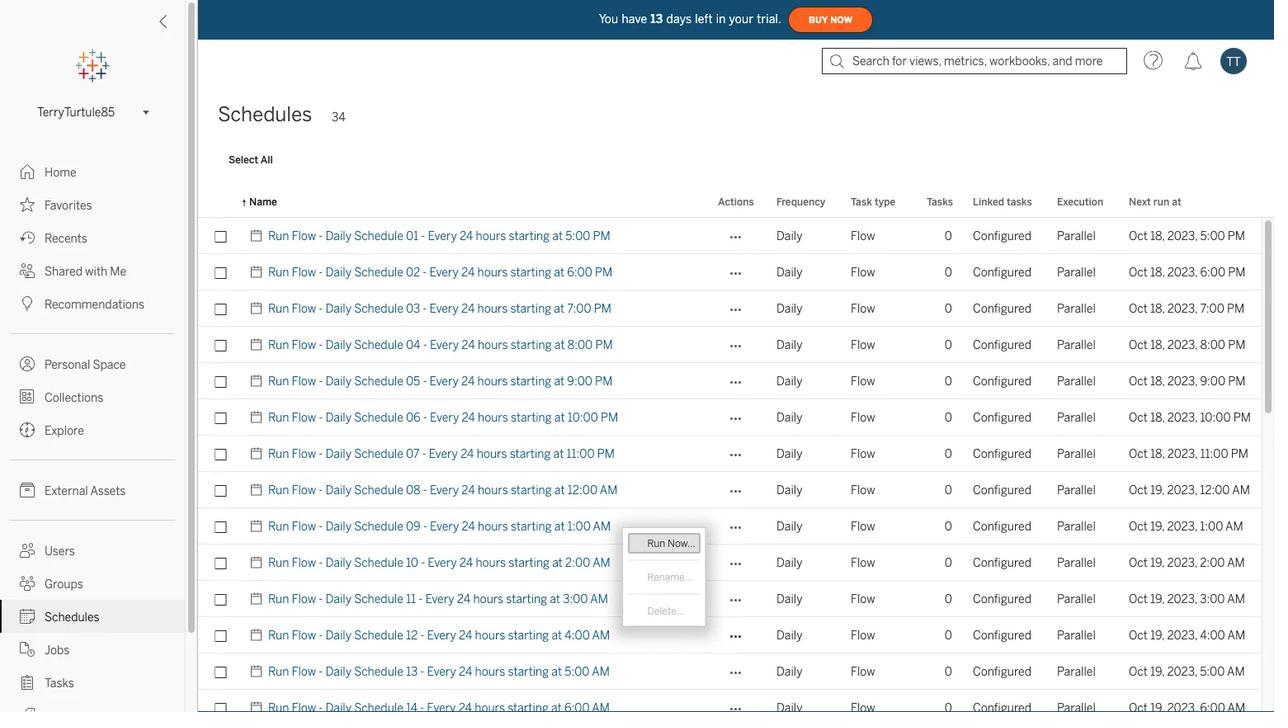 Task type: locate. For each thing, give the bounding box(es) containing it.
13 schedule from the top
[[354, 665, 403, 678]]

12 0 from the top
[[945, 629, 952, 642]]

8 row from the top
[[198, 472, 1262, 508]]

2023, for oct 19, 2023, 5:00 am
[[1167, 665, 1198, 678]]

hours inside run flow - daily schedule 13 - every 24 hours starting at 5:00 am link
[[475, 665, 505, 678]]

run inside run flow - daily schedule 02 - every 24 hours starting at 6:00 pm link
[[268, 265, 289, 279]]

2023, up oct 18, 2023, 6:00 pm
[[1168, 229, 1198, 243]]

recommendations
[[45, 298, 145, 311]]

1 oct from the top
[[1129, 229, 1148, 243]]

oct down the 'oct 18, 2023, 9:00 pm'
[[1129, 411, 1148, 424]]

days
[[666, 12, 692, 26]]

hours down run flow - daily schedule 10 - every 24 hours starting at 2:00 am link
[[473, 592, 504, 606]]

1:00
[[568, 520, 591, 533], [1200, 520, 1223, 533]]

0 horizontal spatial 11:00
[[567, 447, 595, 461]]

4 18, from the top
[[1151, 338, 1165, 352]]

9 parallel from the top
[[1057, 520, 1096, 533]]

you have 13 days left in your trial.
[[599, 12, 782, 26]]

favorites link
[[0, 188, 185, 221]]

1 9:00 from the left
[[567, 374, 593, 388]]

hours inside run flow - daily schedule 07 - every 24 hours starting at 11:00 pm link
[[477, 447, 507, 461]]

starting inside run flow - daily schedule 05 - every 24 hours starting at 9:00 pm "link"
[[511, 374, 552, 388]]

18, for oct 18, 2023, 7:00 pm
[[1151, 302, 1165, 315]]

24 for 09
[[462, 520, 475, 533]]

run flow - daily schedule 01 - every 24 hours starting at 5:00 pm
[[268, 229, 611, 243]]

24 for 10
[[460, 556, 473, 569]]

13 0 from the top
[[945, 665, 952, 678]]

3 row from the top
[[198, 291, 1262, 327]]

starting for run flow - daily schedule 01 - every 24 hours starting at 5:00 pm
[[509, 229, 550, 243]]

schedule left 10
[[354, 556, 403, 569]]

hours inside run flow - daily schedule 04 - every 24 hours starting at 8:00 pm link
[[478, 338, 508, 352]]

row group containing run flow - daily schedule 01 - every 24 hours starting at 5:00 pm
[[198, 218, 1262, 712]]

24 for 02
[[461, 265, 475, 279]]

19, down oct 19, 2023, 1:00 am
[[1151, 556, 1165, 569]]

0 horizontal spatial 8:00
[[568, 338, 593, 352]]

collections
[[45, 391, 103, 404]]

18, down the 'oct 18, 2023, 9:00 pm'
[[1151, 411, 1165, 424]]

flow inside run flow - daily schedule 04 - every 24 hours starting at 8:00 pm link
[[292, 338, 316, 352]]

1 horizontal spatial 12:00
[[1200, 483, 1230, 497]]

6 parallel from the top
[[1057, 411, 1096, 424]]

0 horizontal spatial 9:00
[[567, 374, 593, 388]]

24 up the run flow - daily schedule 02 - every 24 hours starting at 6:00 pm at top
[[460, 229, 473, 243]]

collections link
[[0, 380, 185, 414]]

19, up oct 19, 2023, 1:00 am
[[1151, 483, 1165, 497]]

every right 09
[[430, 520, 459, 533]]

parallel for oct 18, 2023, 10:00 pm
[[1057, 411, 1096, 424]]

row containing run flow - daily schedule 02 - every 24 hours starting at 6:00 pm
[[198, 254, 1262, 291]]

1 schedule from the top
[[354, 229, 403, 243]]

configured for oct 18, 2023, 11:00 pm
[[973, 447, 1032, 461]]

2 0 from the top
[[945, 265, 952, 279]]

schedule left 01
[[354, 229, 403, 243]]

personal space link
[[0, 347, 185, 380]]

oct for oct 19, 2023, 1:00 am
[[1129, 520, 1148, 533]]

4 schedule from the top
[[354, 338, 403, 352]]

every right 06
[[430, 411, 459, 424]]

13 2023, from the top
[[1167, 665, 1198, 678]]

0 for oct 19, 2023, 5:00 am
[[945, 665, 952, 678]]

run for run flow - daily schedule 04 - every 24 hours starting at 8:00 pm
[[268, 338, 289, 352]]

2023, up oct 19, 2023, 5:00 am
[[1167, 629, 1198, 642]]

every right 07
[[429, 447, 458, 461]]

every
[[428, 229, 457, 243], [430, 265, 459, 279], [430, 302, 459, 315], [430, 338, 459, 352], [430, 374, 459, 388], [430, 411, 459, 424], [429, 447, 458, 461], [430, 483, 459, 497], [430, 520, 459, 533], [428, 556, 457, 569], [425, 592, 455, 606], [427, 629, 456, 642], [427, 665, 456, 678]]

24 up the run flow - daily schedule 06 - every 24 hours starting at 10:00 pm
[[461, 374, 475, 388]]

tasks inside grid
[[927, 196, 953, 208]]

you
[[599, 12, 619, 26]]

schedule left "03"
[[354, 302, 403, 315]]

schedule left 06
[[354, 411, 403, 424]]

run inside run flow - daily schedule 12 - every 24 hours starting at 4:00 am link
[[268, 629, 289, 642]]

3 0 from the top
[[945, 302, 952, 315]]

run flow - daily schedule 09 - every 24 hours starting at 1:00 am link
[[268, 508, 611, 545]]

run
[[268, 229, 289, 243], [268, 265, 289, 279], [268, 302, 289, 315], [268, 338, 289, 352], [268, 374, 289, 388], [268, 411, 289, 424], [268, 447, 289, 461], [268, 483, 289, 497], [268, 520, 289, 533], [647, 537, 665, 549], [268, 556, 289, 569], [268, 592, 289, 606], [268, 629, 289, 642], [268, 665, 289, 678]]

every for 09
[[430, 520, 459, 533]]

at inside 'link'
[[554, 483, 565, 497]]

tasks inside main navigation. press the up and down arrow keys to access links. element
[[45, 676, 74, 690]]

6:00
[[567, 265, 593, 279], [1200, 265, 1226, 279]]

5 parallel from the top
[[1057, 374, 1096, 388]]

-
[[319, 229, 323, 243], [421, 229, 425, 243], [319, 265, 323, 279], [423, 265, 427, 279], [319, 302, 323, 315], [423, 302, 427, 315], [319, 338, 323, 352], [423, 338, 427, 352], [319, 374, 323, 388], [423, 374, 427, 388], [319, 411, 323, 424], [423, 411, 427, 424], [319, 447, 323, 461], [422, 447, 426, 461], [319, 483, 323, 497], [423, 483, 427, 497], [319, 520, 323, 533], [423, 520, 427, 533], [319, 556, 323, 569], [421, 556, 425, 569], [319, 592, 323, 606], [419, 592, 423, 606], [319, 629, 323, 642], [420, 629, 425, 642], [319, 665, 323, 678], [420, 665, 425, 678]]

run inside run flow - daily schedule 01 - every 24 hours starting at 5:00 pm link
[[268, 229, 289, 243]]

shared with me
[[45, 265, 126, 278]]

2 19, from the top
[[1151, 520, 1165, 533]]

0 horizontal spatial 7:00
[[567, 302, 591, 315]]

2023, down oct 19, 2023, 4:00 am
[[1167, 665, 1198, 678]]

hours inside run flow - daily schedule 03 - every 24 hours starting at 7:00 pm link
[[478, 302, 508, 315]]

every inside 'link'
[[430, 483, 459, 497]]

24
[[460, 229, 473, 243], [461, 265, 475, 279], [461, 302, 475, 315], [462, 338, 475, 352], [461, 374, 475, 388], [462, 411, 475, 424], [461, 447, 474, 461], [462, 483, 475, 497], [462, 520, 475, 533], [460, 556, 473, 569], [457, 592, 471, 606], [459, 629, 472, 642], [459, 665, 472, 678]]

1 vertical spatial tasks
[[45, 676, 74, 690]]

every right "03"
[[430, 302, 459, 315]]

starting inside run flow - daily schedule 12 - every 24 hours starting at 4:00 am link
[[508, 629, 549, 642]]

18, down oct 18, 2023, 7:00 pm
[[1151, 338, 1165, 352]]

oct up oct 19, 2023, 1:00 am
[[1129, 483, 1148, 497]]

2 schedule image from the top
[[249, 327, 268, 363]]

every inside "link"
[[430, 374, 459, 388]]

flow inside run flow - daily schedule 09 - every 24 hours starting at 1:00 am link
[[292, 520, 316, 533]]

7 parallel from the top
[[1057, 447, 1096, 461]]

9 configured from the top
[[973, 520, 1032, 533]]

every right 12
[[427, 629, 456, 642]]

hours for 01
[[476, 229, 506, 243]]

every for 10
[[428, 556, 457, 569]]

configured for oct 18, 2023, 10:00 pm
[[973, 411, 1032, 424]]

run flow - daily schedule 11 - every 24 hours starting at 3:00 am link
[[268, 581, 608, 617]]

7 row from the top
[[198, 436, 1262, 472]]

4 configured from the top
[[973, 338, 1032, 352]]

starting inside run flow - daily schedule 02 - every 24 hours starting at 6:00 pm link
[[510, 265, 551, 279]]

1 horizontal spatial 8:00
[[1200, 338, 1226, 352]]

24 down run flow - daily schedule 08 - every 24 hours starting at 12:00 am 'link'
[[462, 520, 475, 533]]

hours inside run flow - daily schedule 06 - every 24 hours starting at 10:00 pm link
[[478, 411, 508, 424]]

1 horizontal spatial tasks
[[927, 196, 953, 208]]

schedule image for run flow - daily schedule 11 - every 24 hours starting at 3:00 am
[[249, 581, 268, 617]]

configured for oct 18, 2023, 8:00 pm
[[973, 338, 1032, 352]]

24 down run flow - daily schedule 07 - every 24 hours starting at 11:00 pm link
[[462, 483, 475, 497]]

7 configured from the top
[[973, 447, 1032, 461]]

6 schedule image from the top
[[249, 545, 268, 581]]

24 down run flow - daily schedule 09 - every 24 hours starting at 1:00 am link
[[460, 556, 473, 569]]

1 3:00 from the left
[[563, 592, 588, 606]]

5:00
[[566, 229, 591, 243], [1200, 229, 1225, 243], [565, 665, 590, 678], [1200, 665, 1225, 678]]

18, down oct 18, 2023, 8:00 pm
[[1151, 374, 1165, 388]]

3 18, from the top
[[1151, 302, 1165, 315]]

4 2023, from the top
[[1168, 338, 1198, 352]]

at
[[1172, 196, 1182, 208], [552, 229, 563, 243], [554, 265, 565, 279], [554, 302, 565, 315], [554, 338, 565, 352], [554, 374, 565, 388], [554, 411, 565, 424], [553, 447, 564, 461], [554, 483, 565, 497], [554, 520, 565, 533], [552, 556, 563, 569], [550, 592, 560, 606], [552, 629, 562, 642], [552, 665, 562, 678]]

schedule image
[[249, 254, 268, 291], [249, 327, 268, 363], [249, 399, 268, 436], [249, 472, 268, 508], [249, 508, 268, 545], [249, 545, 268, 581]]

24 up 'run flow - daily schedule 05 - every 24 hours starting at 9:00 pm'
[[462, 338, 475, 352]]

24 down run flow - daily schedule 10 - every 24 hours starting at 2:00 am link
[[457, 592, 471, 606]]

starting for run flow - daily schedule 09 - every 24 hours starting at 1:00 am
[[511, 520, 552, 533]]

run inside run flow - daily schedule 06 - every 24 hours starting at 10:00 pm link
[[268, 411, 289, 424]]

home link
[[0, 155, 185, 188]]

1 12:00 from the left
[[568, 483, 598, 497]]

rename… checkbox item
[[629, 567, 700, 587]]

starting inside run flow - daily schedule 01 - every 24 hours starting at 5:00 pm link
[[509, 229, 550, 243]]

13 down 12
[[406, 665, 418, 678]]

schedules up all
[[218, 103, 312, 126]]

starting inside run flow - daily schedule 09 - every 24 hours starting at 1:00 am link
[[511, 520, 552, 533]]

oct up oct 18, 2023, 8:00 pm
[[1129, 302, 1148, 315]]

1 horizontal spatial 7:00
[[1200, 302, 1225, 315]]

1 horizontal spatial 11:00
[[1200, 447, 1229, 461]]

0 for oct 18, 2023, 8:00 pm
[[945, 338, 952, 352]]

starting inside run flow - daily schedule 10 - every 24 hours starting at 2:00 am link
[[509, 556, 550, 569]]

8 2023, from the top
[[1167, 483, 1198, 497]]

starting inside run flow - daily schedule 13 - every 24 hours starting at 5:00 am link
[[508, 665, 549, 678]]

row containing run flow - daily schedule 03 - every 24 hours starting at 7:00 pm
[[198, 291, 1262, 327]]

6 oct from the top
[[1129, 411, 1148, 424]]

24 up run flow - daily schedule 07 - every 24 hours starting at 11:00 pm
[[462, 411, 475, 424]]

2023, up oct 18, 2023, 7:00 pm
[[1168, 265, 1198, 279]]

run flow - daily schedule 05 - every 24 hours starting at 9:00 pm
[[268, 374, 613, 388]]

2023, down oct 18, 2023, 7:00 pm
[[1168, 338, 1198, 352]]

1 horizontal spatial 4:00
[[1200, 629, 1225, 642]]

execution
[[1057, 196, 1104, 208]]

hours up the run flow - daily schedule 06 - every 24 hours starting at 10:00 pm
[[478, 374, 508, 388]]

run inside run now… checkbox item
[[647, 537, 665, 549]]

hours down run flow - daily schedule 02 - every 24 hours starting at 6:00 pm link
[[478, 302, 508, 315]]

hours up the run flow - daily schedule 02 - every 24 hours starting at 6:00 pm at top
[[476, 229, 506, 243]]

parallel for oct 18, 2023, 6:00 pm
[[1057, 265, 1096, 279]]

2023, for oct 18, 2023, 11:00 pm
[[1168, 447, 1198, 461]]

2 2023, from the top
[[1168, 265, 1198, 279]]

10 0 from the top
[[945, 556, 952, 569]]

oct up oct 19, 2023, 12:00 am
[[1129, 447, 1148, 461]]

task
[[851, 196, 872, 208]]

run flow - daily schedule 13 - every 24 hours starting at 5:00 am
[[268, 665, 610, 678]]

01
[[406, 229, 419, 243]]

9 schedule from the top
[[354, 520, 403, 533]]

hours up run flow - daily schedule 03 - every 24 hours starting at 7:00 pm
[[478, 265, 508, 279]]

1 horizontal spatial 2:00
[[1200, 556, 1225, 569]]

row containing run flow - daily schedule 13 - every 24 hours starting at 5:00 am
[[198, 654, 1262, 690]]

11 oct from the top
[[1129, 592, 1148, 606]]

starting inside run flow - daily schedule 03 - every 24 hours starting at 7:00 pm link
[[510, 302, 551, 315]]

at inside "link"
[[554, 374, 565, 388]]

34
[[332, 111, 346, 124]]

0 horizontal spatial 6:00
[[567, 265, 593, 279]]

10 configured from the top
[[973, 556, 1032, 569]]

run now… checkbox item
[[629, 533, 700, 553]]

every right 04 at the top of the page
[[430, 338, 459, 352]]

starting inside run flow - daily schedule 04 - every 24 hours starting at 8:00 pm link
[[511, 338, 552, 352]]

10 2023, from the top
[[1167, 556, 1198, 569]]

schedule left the 05
[[354, 374, 403, 388]]

11 configured from the top
[[973, 592, 1032, 606]]

row containing run flow - daily schedule 06 - every 24 hours starting at 10:00 pm
[[198, 399, 1262, 436]]

4:00
[[565, 629, 590, 642], [1200, 629, 1225, 642]]

run inside run flow - daily schedule 05 - every 24 hours starting at 9:00 pm "link"
[[268, 374, 289, 388]]

run for run flow - daily schedule 12 - every 24 hours starting at 4:00 am
[[268, 629, 289, 642]]

Search for views, metrics, workbooks, and more text field
[[822, 48, 1127, 74]]

19, down 'oct 19, 2023, 2:00 am'
[[1151, 592, 1165, 606]]

10 parallel from the top
[[1057, 556, 1096, 569]]

flow inside run flow - daily schedule 13 - every 24 hours starting at 5:00 am link
[[292, 665, 316, 678]]

9 0 from the top
[[945, 520, 952, 533]]

oct down oct 18, 2023, 7:00 pm
[[1129, 338, 1148, 352]]

9 oct from the top
[[1129, 520, 1148, 533]]

row containing run flow - daily schedule 11 - every 24 hours starting at 3:00 am
[[198, 581, 1262, 617]]

hours for 02
[[478, 265, 508, 279]]

grid
[[198, 187, 1274, 712]]

row containing run flow - daily schedule 10 - every 24 hours starting at 2:00 am
[[198, 545, 1262, 581]]

run flow - daily schedule 07 - every 24 hours starting at 11:00 pm link
[[268, 436, 615, 472]]

flow inside run flow - daily schedule 07 - every 24 hours starting at 11:00 pm link
[[292, 447, 316, 461]]

oct for oct 19, 2023, 5:00 am
[[1129, 665, 1148, 678]]

11 0 from the top
[[945, 592, 952, 606]]

run inside run flow - daily schedule 09 - every 24 hours starting at 1:00 am link
[[268, 520, 289, 533]]

11 schedule from the top
[[354, 592, 403, 606]]

starting for run flow - daily schedule 07 - every 24 hours starting at 11:00 pm
[[510, 447, 551, 461]]

schedule for 07
[[354, 447, 403, 461]]

0 vertical spatial 13
[[651, 12, 663, 26]]

24 inside 'link'
[[462, 483, 475, 497]]

2 9:00 from the left
[[1200, 374, 1226, 388]]

every right 11
[[425, 592, 455, 606]]

oct for oct 19, 2023, 12:00 am
[[1129, 483, 1148, 497]]

starting
[[509, 229, 550, 243], [510, 265, 551, 279], [510, 302, 551, 315], [511, 338, 552, 352], [511, 374, 552, 388], [511, 411, 552, 424], [510, 447, 551, 461], [511, 483, 552, 497], [511, 520, 552, 533], [509, 556, 550, 569], [506, 592, 547, 606], [508, 629, 549, 642], [508, 665, 549, 678]]

run flow - daily schedule 02 - every 24 hours starting at 6:00 pm
[[268, 265, 613, 279]]

oct up 'oct 19, 2023, 2:00 am'
[[1129, 520, 1148, 533]]

schedule for 06
[[354, 411, 403, 424]]

starting inside run flow - daily schedule 06 - every 24 hours starting at 10:00 pm link
[[511, 411, 552, 424]]

linked tasks
[[973, 196, 1032, 208]]

1 schedule image from the top
[[249, 254, 268, 291]]

0 for oct 19, 2023, 1:00 am
[[945, 520, 952, 533]]

18, up oct 18, 2023, 8:00 pm
[[1151, 302, 1165, 315]]

am
[[600, 483, 618, 497], [1232, 483, 1250, 497], [593, 520, 611, 533], [1226, 520, 1244, 533], [593, 556, 611, 569], [1227, 556, 1245, 569], [590, 592, 608, 606], [1228, 592, 1245, 606], [592, 629, 610, 642], [1228, 629, 1246, 642], [592, 665, 610, 678], [1227, 665, 1245, 678]]

19, for oct 19, 2023, 4:00 am
[[1151, 629, 1165, 642]]

2023, for oct 19, 2023, 4:00 am
[[1167, 629, 1198, 642]]

at for run flow - daily schedule 04 - every 24 hours starting at 8:00 pm
[[554, 338, 565, 352]]

terryturtule85 button
[[31, 102, 154, 122]]

18, up oct 19, 2023, 12:00 am
[[1151, 447, 1165, 461]]

2023, down the 'oct 18, 2023, 9:00 pm'
[[1168, 411, 1198, 424]]

every right 01
[[428, 229, 457, 243]]

hours down run flow - daily schedule 08 - every 24 hours starting at 12:00 am 'link'
[[478, 520, 508, 533]]

2 11:00 from the left
[[1200, 447, 1229, 461]]

flow inside run flow - daily schedule 03 - every 24 hours starting at 7:00 pm link
[[292, 302, 316, 315]]

6 2023, from the top
[[1168, 411, 1198, 424]]

24 up run flow - daily schedule 13 - every 24 hours starting at 5:00 am
[[459, 629, 472, 642]]

at for run flow - daily schedule 11 - every 24 hours starting at 3:00 am
[[550, 592, 560, 606]]

schedule inside 'link'
[[354, 483, 403, 497]]

row containing run flow - daily schedule 08 - every 24 hours starting at 12:00 am
[[198, 472, 1262, 508]]

oct down next on the right of page
[[1129, 229, 1148, 243]]

run flow - daily schedule 10 - every 24 hours starting at 2:00 am link
[[268, 545, 611, 581]]

18,
[[1151, 229, 1165, 243], [1151, 265, 1165, 279], [1151, 302, 1165, 315], [1151, 338, 1165, 352], [1151, 374, 1165, 388], [1151, 411, 1165, 424], [1151, 447, 1165, 461]]

main navigation. press the up and down arrow keys to access links. element
[[0, 155, 185, 712]]

0 horizontal spatial 1:00
[[568, 520, 591, 533]]

at for run flow - daily schedule 07 - every 24 hours starting at 11:00 pm
[[553, 447, 564, 461]]

0 for oct 19, 2023, 2:00 am
[[945, 556, 952, 569]]

3 2023, from the top
[[1168, 302, 1198, 315]]

13 parallel from the top
[[1057, 665, 1096, 678]]

every for 05
[[430, 374, 459, 388]]

run inside run flow - daily schedule 13 - every 24 hours starting at 5:00 am link
[[268, 665, 289, 678]]

2 2:00 from the left
[[1200, 556, 1225, 569]]

delete… checkbox item
[[629, 601, 700, 621]]

hours down run flow - daily schedule 12 - every 24 hours starting at 4:00 am link in the bottom left of the page
[[475, 665, 505, 678]]

2023, up 'oct 19, 2023, 2:00 am'
[[1167, 520, 1198, 533]]

24 up run flow - daily schedule 03 - every 24 hours starting at 7:00 pm
[[461, 265, 475, 279]]

pm
[[593, 229, 611, 243], [1228, 229, 1245, 243], [595, 265, 613, 279], [1228, 265, 1246, 279], [594, 302, 612, 315], [1227, 302, 1245, 315], [595, 338, 613, 352], [1228, 338, 1246, 352], [595, 374, 613, 388], [1228, 374, 1246, 388], [601, 411, 618, 424], [1234, 411, 1251, 424], [597, 447, 615, 461], [1231, 447, 1249, 461]]

11 2023, from the top
[[1167, 592, 1198, 606]]

run flow - daily schedule 10 - every 24 hours starting at 2:00 am
[[268, 556, 611, 569]]

schedule left 09
[[354, 520, 403, 533]]

2 schedule from the top
[[354, 265, 403, 279]]

1 horizontal spatial 1:00
[[1200, 520, 1223, 533]]

1 configured from the top
[[973, 229, 1032, 243]]

daily inside "link"
[[326, 374, 352, 388]]

oct up oct 19, 2023, 5:00 am
[[1129, 629, 1148, 642]]

1 vertical spatial schedules
[[45, 610, 99, 624]]

0 horizontal spatial 10:00
[[568, 411, 598, 424]]

24 down run flow - daily schedule 02 - every 24 hours starting at 6:00 pm link
[[461, 302, 475, 315]]

schedule left 07
[[354, 447, 403, 461]]

run for run flow - daily schedule 01 - every 24 hours starting at 5:00 pm
[[268, 229, 289, 243]]

24 for 08
[[462, 483, 475, 497]]

hours for 06
[[478, 411, 508, 424]]

11 parallel from the top
[[1057, 592, 1096, 606]]

menu
[[624, 528, 705, 626]]

3 schedule from the top
[[354, 302, 403, 315]]

schedule image
[[249, 218, 268, 254], [249, 291, 268, 327], [249, 363, 268, 399], [249, 436, 268, 472], [249, 581, 268, 617], [249, 617, 268, 654], [249, 654, 268, 690], [249, 690, 268, 712]]

2023, for oct 18, 2023, 9:00 pm
[[1168, 374, 1198, 388]]

schedules
[[218, 103, 312, 126], [45, 610, 99, 624]]

24 down run flow - daily schedule 06 - every 24 hours starting at 10:00 pm link
[[461, 447, 474, 461]]

4 parallel from the top
[[1057, 338, 1096, 352]]

configured
[[973, 229, 1032, 243], [973, 265, 1032, 279], [973, 302, 1032, 315], [973, 338, 1032, 352], [973, 374, 1032, 388], [973, 411, 1032, 424], [973, 447, 1032, 461], [973, 483, 1032, 497], [973, 520, 1032, 533], [973, 556, 1032, 569], [973, 592, 1032, 606], [973, 629, 1032, 642], [973, 665, 1032, 678]]

schedule left 12
[[354, 629, 403, 642]]

5 0 from the top
[[945, 374, 952, 388]]

at for run flow - daily schedule 01 - every 24 hours starting at 5:00 pm
[[552, 229, 563, 243]]

5 row from the top
[[198, 363, 1262, 399]]

starting for run flow - daily schedule 08 - every 24 hours starting at 12:00 am
[[511, 483, 552, 497]]

0 for oct 18, 2023, 9:00 pm
[[945, 374, 952, 388]]

6 schedule image from the top
[[249, 617, 268, 654]]

6 0 from the top
[[945, 411, 952, 424]]

1 horizontal spatial 9:00
[[1200, 374, 1226, 388]]

run inside run flow - daily schedule 11 - every 24 hours starting at 3:00 am link
[[268, 592, 289, 606]]

every right 08
[[430, 483, 459, 497]]

run for run flow - daily schedule 05 - every 24 hours starting at 9:00 pm
[[268, 374, 289, 388]]

run flow - daily schedule 06 - every 24 hours starting at 10:00 pm link
[[268, 399, 618, 436]]

every right the 02
[[430, 265, 459, 279]]

2023, for oct 19, 2023, 2:00 am
[[1167, 556, 1198, 569]]

home
[[45, 165, 77, 179]]

12 configured from the top
[[973, 629, 1032, 642]]

2023, up oct 19, 2023, 12:00 am
[[1168, 447, 1198, 461]]

run for run flow - daily schedule 06 - every 24 hours starting at 10:00 pm
[[268, 411, 289, 424]]

12:00 inside 'link'
[[568, 483, 598, 497]]

1 row from the top
[[198, 218, 1262, 254]]

run inside run flow - daily schedule 07 - every 24 hours starting at 11:00 pm link
[[268, 447, 289, 461]]

trial.
[[757, 12, 782, 26]]

schedules down groups on the bottom of page
[[45, 610, 99, 624]]

0 horizontal spatial schedules
[[45, 610, 99, 624]]

hours inside run flow - daily schedule 09 - every 24 hours starting at 1:00 am link
[[478, 520, 508, 533]]

10 row from the top
[[198, 545, 1262, 581]]

2023, for oct 19, 2023, 1:00 am
[[1167, 520, 1198, 533]]

0 horizontal spatial 4:00
[[565, 629, 590, 642]]

daily
[[326, 229, 352, 243], [777, 229, 803, 243], [326, 265, 352, 279], [777, 265, 803, 279], [326, 302, 352, 315], [777, 302, 803, 315], [326, 338, 352, 352], [777, 338, 803, 352], [326, 374, 352, 388], [777, 374, 803, 388], [326, 411, 352, 424], [777, 411, 803, 424], [326, 447, 352, 461], [777, 447, 803, 461], [326, 483, 352, 497], [777, 483, 803, 497], [326, 520, 352, 533], [777, 520, 803, 533], [326, 556, 352, 569], [777, 556, 803, 569], [326, 592, 352, 606], [777, 592, 803, 606], [326, 629, 352, 642], [777, 629, 803, 642], [326, 665, 352, 678], [777, 665, 803, 678]]

2023, down 'oct 19, 2023, 2:00 am'
[[1167, 592, 1198, 606]]

me
[[110, 265, 126, 278]]

left
[[695, 12, 713, 26]]

12 oct from the top
[[1129, 629, 1148, 642]]

have
[[622, 12, 647, 26]]

grid containing run flow - daily schedule 01 - every 24 hours starting at 5:00 pm
[[198, 187, 1274, 712]]

0 for oct 19, 2023, 3:00 am
[[945, 592, 952, 606]]

8 schedule from the top
[[354, 483, 403, 497]]

tasks left linked
[[927, 196, 953, 208]]

parallel for oct 18, 2023, 9:00 pm
[[1057, 374, 1096, 388]]

external assets link
[[0, 474, 185, 507]]

3 parallel from the top
[[1057, 302, 1096, 315]]

7 schedule from the top
[[354, 447, 403, 461]]

5 2023, from the top
[[1168, 374, 1198, 388]]

9:00 inside "link"
[[567, 374, 593, 388]]

19, up oct 19, 2023, 5:00 am
[[1151, 629, 1165, 642]]

5 19, from the top
[[1151, 629, 1165, 642]]

oct for oct 18, 2023, 8:00 pm
[[1129, 338, 1148, 352]]

your
[[729, 12, 754, 26]]

1 vertical spatial 13
[[406, 665, 418, 678]]

18, down next run at
[[1151, 229, 1165, 243]]

every for 13
[[427, 665, 456, 678]]

oct down 'oct 19, 2023, 2:00 am'
[[1129, 592, 1148, 606]]

every for 12
[[427, 629, 456, 642]]

2023, up oct 19, 2023, 1:00 am
[[1167, 483, 1198, 497]]

11 row from the top
[[198, 581, 1262, 617]]

6 configured from the top
[[973, 411, 1032, 424]]

0 horizontal spatial 2:00
[[565, 556, 590, 569]]

24 down run flow - daily schedule 12 - every 24 hours starting at 4:00 am link in the bottom left of the page
[[459, 665, 472, 678]]

row containing run flow - daily schedule 07 - every 24 hours starting at 11:00 pm
[[198, 436, 1262, 472]]

select all
[[229, 153, 273, 165]]

24 inside "link"
[[461, 374, 475, 388]]

navigation panel element
[[0, 50, 185, 712]]

schedule image for run flow - daily schedule 06 - every 24 hours starting at 10:00 pm
[[249, 399, 268, 436]]

hours inside run flow - daily schedule 08 - every 24 hours starting at 12:00 am 'link'
[[478, 483, 508, 497]]

hours up 'run flow - daily schedule 05 - every 24 hours starting at 9:00 pm'
[[478, 338, 508, 352]]

run flow - daily schedule 12 - every 24 hours starting at 4:00 am link
[[268, 617, 610, 654]]

19, down oct 19, 2023, 4:00 am
[[1151, 665, 1165, 678]]

oct 19, 2023, 12:00 am
[[1129, 483, 1250, 497]]

oct down oct 19, 2023, 4:00 am
[[1129, 665, 1148, 678]]

0 horizontal spatial 3:00
[[563, 592, 588, 606]]

run flow - daily schedule 03 - every 24 hours starting at 7:00 pm
[[268, 302, 612, 315]]

5 schedule image from the top
[[249, 581, 268, 617]]

schedule image for run flow - daily schedule 01 - every 24 hours starting at 5:00 pm
[[249, 218, 268, 254]]

schedule left the 02
[[354, 265, 403, 279]]

starting inside run flow - daily schedule 11 - every 24 hours starting at 3:00 am link
[[506, 592, 547, 606]]

9 2023, from the top
[[1167, 520, 1198, 533]]

every right the 05
[[430, 374, 459, 388]]

12 2023, from the top
[[1167, 629, 1198, 642]]

schedule left 08
[[354, 483, 403, 497]]

flow inside run flow - daily schedule 05 - every 24 hours starting at 9:00 pm "link"
[[292, 374, 316, 388]]

oct up oct 18, 2023, 7:00 pm
[[1129, 265, 1148, 279]]

0 horizontal spatial tasks
[[45, 676, 74, 690]]

0 horizontal spatial 12:00
[[568, 483, 598, 497]]

row containing run flow - daily schedule 09 - every 24 hours starting at 1:00 am
[[198, 508, 1262, 545]]

3 19, from the top
[[1151, 556, 1165, 569]]

row group
[[198, 218, 1262, 712]]

schedule left 11
[[354, 592, 403, 606]]

1 horizontal spatial 3:00
[[1200, 592, 1225, 606]]

7:00
[[567, 302, 591, 315], [1200, 302, 1225, 315]]

explore link
[[0, 414, 185, 447]]

starting inside run flow - daily schedule 07 - every 24 hours starting at 11:00 pm link
[[510, 447, 551, 461]]

18, for oct 18, 2023, 5:00 pm
[[1151, 229, 1165, 243]]

7 2023, from the top
[[1168, 447, 1198, 461]]

schedule down run flow - daily schedule 12 - every 24 hours starting at 4:00 am link in the bottom left of the page
[[354, 665, 403, 678]]

3 oct from the top
[[1129, 302, 1148, 315]]

run flow - daily schedule 04 - every 24 hours starting at 8:00 pm link
[[268, 327, 613, 363]]

13 configured from the top
[[973, 665, 1032, 678]]

hours down run flow - daily schedule 07 - every 24 hours starting at 11:00 pm link
[[478, 483, 508, 497]]

hours inside run flow - daily schedule 01 - every 24 hours starting at 5:00 pm link
[[476, 229, 506, 243]]

hours up run flow - daily schedule 07 - every 24 hours starting at 11:00 pm
[[478, 411, 508, 424]]

shared with me link
[[0, 254, 185, 287]]

schedule inside "link"
[[354, 374, 403, 388]]

09
[[406, 520, 421, 533]]

run flow - daily schedule 13 - every 24 hours starting at 5:00 am link
[[268, 654, 610, 690]]

run inside run flow - daily schedule 08 - every 24 hours starting at 12:00 am 'link'
[[268, 483, 289, 497]]

row
[[198, 218, 1262, 254], [198, 254, 1262, 291], [198, 291, 1262, 327], [198, 327, 1262, 363], [198, 363, 1262, 399], [198, 399, 1262, 436], [198, 436, 1262, 472], [198, 472, 1262, 508], [198, 508, 1262, 545], [198, 545, 1262, 581], [198, 581, 1262, 617], [198, 617, 1262, 654], [198, 654, 1262, 690], [198, 690, 1262, 712]]

hours inside run flow - daily schedule 05 - every 24 hours starting at 9:00 pm "link"
[[478, 374, 508, 388]]

2023, down oct 19, 2023, 1:00 am
[[1167, 556, 1198, 569]]

1 7:00 from the left
[[567, 302, 591, 315]]

parallel for oct 19, 2023, 4:00 am
[[1057, 629, 1096, 642]]

oct down oct 18, 2023, 8:00 pm
[[1129, 374, 1148, 388]]

hours inside run flow - daily schedule 10 - every 24 hours starting at 2:00 am link
[[476, 556, 506, 569]]

every down run flow - daily schedule 12 - every 24 hours starting at 4:00 am link in the bottom left of the page
[[427, 665, 456, 678]]

0 for oct 19, 2023, 4:00 am
[[945, 629, 952, 642]]

hours inside run flow - daily schedule 02 - every 24 hours starting at 6:00 pm link
[[478, 265, 508, 279]]

at for run flow - daily schedule 08 - every 24 hours starting at 12:00 am
[[554, 483, 565, 497]]

1 horizontal spatial 6:00
[[1200, 265, 1226, 279]]

1 10:00 from the left
[[568, 411, 598, 424]]

4 row from the top
[[198, 327, 1262, 363]]

hours down run flow - daily schedule 06 - every 24 hours starting at 10:00 pm link
[[477, 447, 507, 461]]

space
[[93, 358, 126, 371]]

12 parallel from the top
[[1057, 629, 1096, 642]]

7 0 from the top
[[945, 447, 952, 461]]

oct 18, 2023, 5:00 pm
[[1129, 229, 1245, 243]]

1 horizontal spatial schedules
[[218, 103, 312, 126]]

starting for run flow - daily schedule 06 - every 24 hours starting at 10:00 pm
[[511, 411, 552, 424]]

oct down oct 19, 2023, 1:00 am
[[1129, 556, 1148, 569]]

7 18, from the top
[[1151, 447, 1165, 461]]

0 horizontal spatial 13
[[406, 665, 418, 678]]

6 18, from the top
[[1151, 411, 1165, 424]]

24 for 13
[[459, 665, 472, 678]]

3 schedule image from the top
[[249, 399, 268, 436]]

18, up oct 18, 2023, 7:00 pm
[[1151, 265, 1165, 279]]

starting inside run flow - daily schedule 08 - every 24 hours starting at 12:00 am 'link'
[[511, 483, 552, 497]]

2023, up oct 18, 2023, 8:00 pm
[[1168, 302, 1198, 315]]

6 schedule from the top
[[354, 411, 403, 424]]

hours down run flow - daily schedule 09 - every 24 hours starting at 1:00 am link
[[476, 556, 506, 569]]

name
[[249, 196, 277, 208]]

run inside run flow - daily schedule 04 - every 24 hours starting at 8:00 pm link
[[268, 338, 289, 352]]

12 row from the top
[[198, 617, 1262, 654]]

0 for oct 19, 2023, 12:00 am
[[945, 483, 952, 497]]

run inside run flow - daily schedule 03 - every 24 hours starting at 7:00 pm link
[[268, 302, 289, 315]]

4 19, from the top
[[1151, 592, 1165, 606]]

schedule for 13
[[354, 665, 403, 678]]

run inside run flow - daily schedule 10 - every 24 hours starting at 2:00 am link
[[268, 556, 289, 569]]

schedule left 04 at the top of the page
[[354, 338, 403, 352]]

configured for oct 19, 2023, 12:00 am
[[973, 483, 1032, 497]]

tasks down jobs at the bottom
[[45, 676, 74, 690]]

19, up 'oct 19, 2023, 2:00 am'
[[1151, 520, 1165, 533]]

10 oct from the top
[[1129, 556, 1148, 569]]

starting for run flow - daily schedule 02 - every 24 hours starting at 6:00 pm
[[510, 265, 551, 279]]

menu containing run now…
[[624, 528, 705, 626]]

every right 10
[[428, 556, 457, 569]]

hours up run flow - daily schedule 13 - every 24 hours starting at 5:00 am
[[475, 629, 505, 642]]

2023, down oct 18, 2023, 8:00 pm
[[1168, 374, 1198, 388]]

hours inside run flow - daily schedule 11 - every 24 hours starting at 3:00 am link
[[473, 592, 504, 606]]

13 left the "days"
[[651, 12, 663, 26]]

1 horizontal spatial 10:00
[[1200, 411, 1231, 424]]

5 18, from the top
[[1151, 374, 1165, 388]]

in
[[716, 12, 726, 26]]

11
[[406, 592, 416, 606]]

hours inside run flow - daily schedule 12 - every 24 hours starting at 4:00 am link
[[475, 629, 505, 642]]

2 row from the top
[[198, 254, 1262, 291]]

0 vertical spatial tasks
[[927, 196, 953, 208]]

8 parallel from the top
[[1057, 483, 1096, 497]]

8 configured from the top
[[973, 483, 1032, 497]]



Task type: describe. For each thing, give the bounding box(es) containing it.
terryturtule85
[[37, 105, 115, 119]]

1 4:00 from the left
[[565, 629, 590, 642]]

personal space
[[45, 358, 126, 371]]

schedule for 03
[[354, 302, 403, 315]]

row containing run flow - daily schedule 12 - every 24 hours starting at 4:00 am
[[198, 617, 1262, 654]]

every for 06
[[430, 411, 459, 424]]

oct 18, 2023, 11:00 pm
[[1129, 447, 1249, 461]]

0 for oct 18, 2023, 5:00 pm
[[945, 229, 952, 243]]

run flow - daily schedule 02 - every 24 hours starting at 6:00 pm link
[[268, 254, 613, 291]]

with
[[85, 265, 107, 278]]

parallel for oct 19, 2023, 1:00 am
[[1057, 520, 1096, 533]]

18, for oct 18, 2023, 11:00 pm
[[1151, 447, 1165, 461]]

every for 02
[[430, 265, 459, 279]]

actions
[[718, 196, 754, 208]]

0 for oct 18, 2023, 10:00 pm
[[945, 411, 952, 424]]

oct 19, 2023, 1:00 am
[[1129, 520, 1244, 533]]

2 3:00 from the left
[[1200, 592, 1225, 606]]

oct for oct 18, 2023, 9:00 pm
[[1129, 374, 1148, 388]]

schedule for 12
[[354, 629, 403, 642]]

2 1:00 from the left
[[1200, 520, 1223, 533]]

external
[[45, 484, 88, 498]]

oct 18, 2023, 7:00 pm
[[1129, 302, 1245, 315]]

13 inside row
[[406, 665, 418, 678]]

24 for 04
[[462, 338, 475, 352]]

1 8:00 from the left
[[568, 338, 593, 352]]

configured for oct 18, 2023, 5:00 pm
[[973, 229, 1032, 243]]

10
[[406, 556, 418, 569]]

explore
[[45, 424, 84, 437]]

delete…
[[647, 605, 684, 617]]

2 6:00 from the left
[[1200, 265, 1226, 279]]

configured for oct 19, 2023, 1:00 am
[[973, 520, 1032, 533]]

configured for oct 18, 2023, 9:00 pm
[[973, 374, 1032, 388]]

12
[[406, 629, 418, 642]]

24 for 12
[[459, 629, 472, 642]]

oct for oct 18, 2023, 5:00 pm
[[1129, 229, 1148, 243]]

24 for 06
[[462, 411, 475, 424]]

all
[[261, 153, 273, 165]]

07
[[406, 447, 420, 461]]

schedule for 04
[[354, 338, 403, 352]]

oct 19, 2023, 4:00 am
[[1129, 629, 1246, 642]]

run flow - daily schedule 05 - every 24 hours starting at 9:00 pm link
[[268, 363, 613, 399]]

flow inside run flow - daily schedule 01 - every 24 hours starting at 5:00 pm link
[[292, 229, 316, 243]]

hours for 05
[[478, 374, 508, 388]]

parallel for oct 19, 2023, 5:00 am
[[1057, 665, 1096, 678]]

starting for run flow - daily schedule 13 - every 24 hours starting at 5:00 am
[[508, 665, 549, 678]]

1 11:00 from the left
[[567, 447, 595, 461]]

schedule image for run flow - daily schedule 10 - every 24 hours starting at 2:00 am
[[249, 545, 268, 581]]

8 schedule image from the top
[[249, 690, 268, 712]]

pm inside "link"
[[595, 374, 613, 388]]

oct 18, 2023, 6:00 pm
[[1129, 265, 1246, 279]]

2 8:00 from the left
[[1200, 338, 1226, 352]]

configured for oct 19, 2023, 3:00 am
[[973, 592, 1032, 606]]

schedule image for run flow - daily schedule 12 - every 24 hours starting at 4:00 am
[[249, 617, 268, 654]]

configured for oct 19, 2023, 5:00 am
[[973, 665, 1032, 678]]

18, for oct 18, 2023, 9:00 pm
[[1151, 374, 1165, 388]]

row containing run flow - daily schedule 04 - every 24 hours starting at 8:00 pm
[[198, 327, 1262, 363]]

0 for oct 18, 2023, 7:00 pm
[[945, 302, 952, 315]]

schedule for 09
[[354, 520, 403, 533]]

every for 01
[[428, 229, 457, 243]]

1 1:00 from the left
[[568, 520, 591, 533]]

every for 08
[[430, 483, 459, 497]]

configured for oct 19, 2023, 2:00 am
[[973, 556, 1032, 569]]

at for run flow - daily schedule 06 - every 24 hours starting at 10:00 pm
[[554, 411, 565, 424]]

run flow - daily schedule 12 - every 24 hours starting at 4:00 am
[[268, 629, 610, 642]]

flow inside run flow - daily schedule 11 - every 24 hours starting at 3:00 am link
[[292, 592, 316, 606]]

rename…
[[647, 571, 693, 583]]

task type
[[851, 196, 896, 208]]

users
[[45, 544, 75, 558]]

3:00 inside run flow - daily schedule 11 - every 24 hours starting at 3:00 am link
[[563, 592, 588, 606]]

starting for run flow - daily schedule 11 - every 24 hours starting at 3:00 am
[[506, 592, 547, 606]]

every for 07
[[429, 447, 458, 461]]

hours for 07
[[477, 447, 507, 461]]

run for run flow - daily schedule 02 - every 24 hours starting at 6:00 pm
[[268, 265, 289, 279]]

hours for 04
[[478, 338, 508, 352]]

2023, for oct 19, 2023, 3:00 am
[[1167, 592, 1198, 606]]

favorites
[[45, 198, 92, 212]]

parallel for oct 19, 2023, 3:00 am
[[1057, 592, 1096, 606]]

configured for oct 18, 2023, 6:00 pm
[[973, 265, 1032, 279]]

am inside 'link'
[[600, 483, 618, 497]]

0 for oct 18, 2023, 11:00 pm
[[945, 447, 952, 461]]

run flow - daily schedule 01 - every 24 hours starting at 5:00 pm link
[[268, 218, 611, 254]]

1 2:00 from the left
[[565, 556, 590, 569]]

schedule image for run flow - daily schedule 05 - every 24 hours starting at 9:00 pm
[[249, 363, 268, 399]]

19, for oct 19, 2023, 2:00 am
[[1151, 556, 1165, 569]]

daily inside 'link'
[[326, 483, 352, 497]]

schedule image for run flow - daily schedule 03 - every 24 hours starting at 7:00 pm
[[249, 291, 268, 327]]

2 12:00 from the left
[[1200, 483, 1230, 497]]

06
[[406, 411, 421, 424]]

schedule for 10
[[354, 556, 403, 569]]

oct 19, 2023, 2:00 am
[[1129, 556, 1245, 569]]

schedule for 08
[[354, 483, 403, 497]]

run
[[1154, 196, 1170, 208]]

2 7:00 from the left
[[1200, 302, 1225, 315]]

run for run flow - daily schedule 10 - every 24 hours starting at 2:00 am
[[268, 556, 289, 569]]

oct 18, 2023, 8:00 pm
[[1129, 338, 1246, 352]]

users link
[[0, 534, 185, 567]]

buy now
[[809, 15, 853, 25]]

2023, for oct 19, 2023, 12:00 am
[[1167, 483, 1198, 497]]

oct 18, 2023, 10:00 pm
[[1129, 411, 1251, 424]]

hours for 11
[[473, 592, 504, 606]]

jobs link
[[0, 633, 185, 666]]

schedule image for run flow - daily schedule 09 - every 24 hours starting at 1:00 am
[[249, 508, 268, 545]]

row containing run flow - daily schedule 05 - every 24 hours starting at 9:00 pm
[[198, 363, 1262, 399]]

next run at
[[1129, 196, 1182, 208]]

run for run flow - daily schedule 08 - every 24 hours starting at 12:00 am
[[268, 483, 289, 497]]

buy
[[809, 15, 828, 25]]

18, for oct 18, 2023, 8:00 pm
[[1151, 338, 1165, 352]]

schedule for 02
[[354, 265, 403, 279]]

run flow - daily schedule 06 - every 24 hours starting at 10:00 pm
[[268, 411, 618, 424]]

1 6:00 from the left
[[567, 265, 593, 279]]

row containing run flow - daily schedule 01 - every 24 hours starting at 5:00 pm
[[198, 218, 1262, 254]]

flow inside run flow - daily schedule 06 - every 24 hours starting at 10:00 pm link
[[292, 411, 316, 424]]

oct for oct 18, 2023, 10:00 pm
[[1129, 411, 1148, 424]]

hours for 09
[[478, 520, 508, 533]]

2023, for oct 18, 2023, 6:00 pm
[[1168, 265, 1198, 279]]

2 4:00 from the left
[[1200, 629, 1225, 642]]

flow inside run flow - daily schedule 12 - every 24 hours starting at 4:00 am link
[[292, 629, 316, 642]]

03
[[406, 302, 420, 315]]

now
[[830, 15, 853, 25]]

18, for oct 18, 2023, 10:00 pm
[[1151, 411, 1165, 424]]

assets
[[90, 484, 126, 498]]

run flow - daily schedule 11 - every 24 hours starting at 3:00 am
[[268, 592, 608, 606]]

recommendations link
[[0, 287, 185, 320]]

flow inside run flow - daily schedule 02 - every 24 hours starting at 6:00 pm link
[[292, 265, 316, 279]]

run flow - daily schedule 08 - every 24 hours starting at 12:00 am
[[268, 483, 618, 497]]

schedules inside main navigation. press the up and down arrow keys to access links. element
[[45, 610, 99, 624]]

buy now button
[[788, 7, 873, 33]]

0 vertical spatial schedules
[[218, 103, 312, 126]]

next
[[1129, 196, 1151, 208]]

recents
[[45, 232, 87, 245]]

tasks link
[[0, 666, 185, 699]]

starting for run flow - daily schedule 05 - every 24 hours starting at 9:00 pm
[[511, 374, 552, 388]]

run for run now…
[[647, 537, 665, 549]]

1 horizontal spatial 13
[[651, 12, 663, 26]]

hours for 12
[[475, 629, 505, 642]]

2 10:00 from the left
[[1200, 411, 1231, 424]]

schedule image for run flow - daily schedule 07 - every 24 hours starting at 11:00 pm
[[249, 436, 268, 472]]

personal
[[45, 358, 90, 371]]

oct for oct 19, 2023, 2:00 am
[[1129, 556, 1148, 569]]

04
[[406, 338, 421, 352]]

configured for oct 19, 2023, 4:00 am
[[973, 629, 1032, 642]]

oct 19, 2023, 5:00 am
[[1129, 665, 1245, 678]]

at for run flow - daily schedule 05 - every 24 hours starting at 9:00 pm
[[554, 374, 565, 388]]

shared
[[45, 265, 82, 278]]

hours for 13
[[475, 665, 505, 678]]

jobs
[[45, 643, 70, 657]]

run flow - daily schedule 09 - every 24 hours starting at 1:00 am
[[268, 520, 611, 533]]

run for run flow - daily schedule 03 - every 24 hours starting at 7:00 pm
[[268, 302, 289, 315]]

select all button
[[218, 149, 284, 169]]

groups
[[45, 577, 83, 591]]

19, for oct 19, 2023, 12:00 am
[[1151, 483, 1165, 497]]

2023, for oct 18, 2023, 7:00 pm
[[1168, 302, 1198, 315]]

linked
[[973, 196, 1004, 208]]

run flow - daily schedule 03 - every 24 hours starting at 7:00 pm link
[[268, 291, 612, 327]]

05
[[406, 374, 420, 388]]

24 for 01
[[460, 229, 473, 243]]

24 for 07
[[461, 447, 474, 461]]

starting for run flow - daily schedule 04 - every 24 hours starting at 8:00 pm
[[511, 338, 552, 352]]

19, for oct 19, 2023, 5:00 am
[[1151, 665, 1165, 678]]

hours for 08
[[478, 483, 508, 497]]

every for 04
[[430, 338, 459, 352]]

oct for oct 19, 2023, 3:00 am
[[1129, 592, 1148, 606]]

run flow - daily schedule 08 - every 24 hours starting at 12:00 am link
[[268, 472, 618, 508]]

flow inside run flow - daily schedule 10 - every 24 hours starting at 2:00 am link
[[292, 556, 316, 569]]

02
[[406, 265, 420, 279]]

14 row from the top
[[198, 690, 1262, 712]]

schedule image for run flow - daily schedule 13 - every 24 hours starting at 5:00 am
[[249, 654, 268, 690]]

2023, for oct 18, 2023, 5:00 pm
[[1168, 229, 1198, 243]]

tasks
[[1007, 196, 1032, 208]]

row group inside grid
[[198, 218, 1262, 712]]

external assets
[[45, 484, 126, 498]]

type
[[875, 196, 896, 208]]

starting for run flow - daily schedule 03 - every 24 hours starting at 7:00 pm
[[510, 302, 551, 315]]

starting for run flow - daily schedule 12 - every 24 hours starting at 4:00 am
[[508, 629, 549, 642]]

2023, for oct 18, 2023, 10:00 pm
[[1168, 411, 1198, 424]]

run for run flow - daily schedule 07 - every 24 hours starting at 11:00 pm
[[268, 447, 289, 461]]

flow inside run flow - daily schedule 08 - every 24 hours starting at 12:00 am 'link'
[[292, 483, 316, 497]]

schedules link
[[0, 600, 185, 633]]

run flow - daily schedule 07 - every 24 hours starting at 11:00 pm
[[268, 447, 615, 461]]

run for run flow - daily schedule 13 - every 24 hours starting at 5:00 am
[[268, 665, 289, 678]]

select
[[229, 153, 258, 165]]

every for 03
[[430, 302, 459, 315]]

recents link
[[0, 221, 185, 254]]

now…
[[668, 537, 696, 549]]

oct 19, 2023, 3:00 am
[[1129, 592, 1245, 606]]



Task type: vqa. For each thing, say whether or not it's contained in the screenshot.


